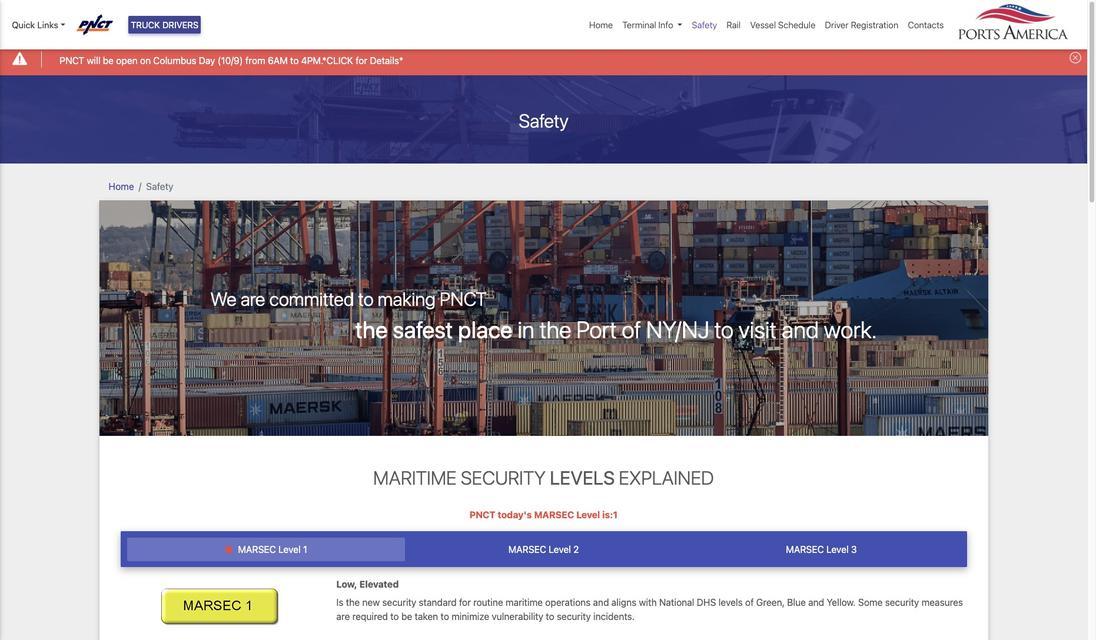 Task type: locate. For each thing, give the bounding box(es) containing it.
the right the is
[[346, 597, 360, 608]]

quick
[[12, 19, 35, 30]]

pnct will be open on columbus day (10/9) from 6am to 4pm.*click for details* alert
[[0, 43, 1088, 75]]

2 vertical spatial pnct
[[470, 510, 496, 521]]

for up "minimize"
[[459, 597, 471, 608]]

level left 1
[[279, 545, 301, 555]]

measures
[[922, 597, 963, 608]]

yellow.
[[827, 597, 856, 608]]

to right 6am
[[290, 55, 299, 66]]

marsec level 3
[[786, 545, 857, 555]]

levels right dhs
[[719, 597, 743, 608]]

drivers
[[162, 19, 199, 30]]

is the new security standard for routine maritime operations and aligns with national dhs levels of green, blue and yellow. some security measures are required to be taken to minimize vulnerability to security incidents.
[[337, 597, 963, 622]]

be left taken
[[402, 612, 412, 622]]

pnct
[[60, 55, 84, 66], [440, 288, 487, 311], [470, 510, 496, 521]]

1 horizontal spatial levels
[[719, 597, 743, 608]]

marsec level 2 link
[[405, 538, 683, 562]]

in
[[518, 315, 535, 343]]

2 vertical spatial safety
[[146, 181, 173, 192]]

(10/9)
[[218, 55, 243, 66]]

pnct left today's
[[470, 510, 496, 521]]

1 vertical spatial of
[[745, 597, 754, 608]]

0 horizontal spatial for
[[356, 55, 368, 66]]

to
[[290, 55, 299, 66], [358, 288, 374, 311], [715, 315, 734, 343], [390, 612, 399, 622], [441, 612, 449, 622], [546, 612, 555, 622]]

marsec left 1
[[238, 545, 276, 555]]

and right visit
[[782, 315, 819, 343]]

levels
[[550, 467, 615, 489], [719, 597, 743, 608]]

marsec level 3 link
[[683, 538, 961, 562]]

0 horizontal spatial safety
[[146, 181, 173, 192]]

safety
[[692, 19, 717, 30], [519, 109, 569, 132], [146, 181, 173, 192]]

are inside we are committed to making pnct the safest place in the port of ny/nj to visit and work.
[[241, 288, 265, 311]]

0 horizontal spatial home
[[109, 181, 134, 192]]

minimize
[[452, 612, 489, 622]]

level for marsec level 3
[[827, 545, 849, 555]]

be right will
[[103, 55, 114, 66]]

are
[[241, 288, 265, 311], [337, 612, 350, 622]]

0 vertical spatial pnct
[[60, 55, 84, 66]]

0 horizontal spatial levels
[[550, 467, 615, 489]]

1 vertical spatial levels
[[719, 597, 743, 608]]

0 horizontal spatial are
[[241, 288, 265, 311]]

1 horizontal spatial be
[[402, 612, 412, 622]]

maritime
[[373, 467, 457, 489]]

truck drivers link
[[128, 16, 201, 34]]

1 horizontal spatial safety
[[519, 109, 569, 132]]

security right some
[[885, 597, 919, 608]]

0 horizontal spatial be
[[103, 55, 114, 66]]

and
[[782, 315, 819, 343], [593, 597, 609, 608], [809, 597, 825, 608]]

to left making
[[358, 288, 374, 311]]

pnct for pnct today's marsec level is:1
[[470, 510, 496, 521]]

1 horizontal spatial are
[[337, 612, 350, 622]]

1 horizontal spatial for
[[459, 597, 471, 608]]

of left green,
[[745, 597, 754, 608]]

the
[[355, 315, 388, 343], [540, 315, 572, 343], [346, 597, 360, 608]]

to right required
[[390, 612, 399, 622]]

1 horizontal spatial home
[[589, 19, 613, 30]]

be inside the is the new security standard for routine maritime operations and aligns with national dhs levels of green, blue and yellow. some security measures are required to be taken to minimize vulnerability to security incidents.
[[402, 612, 412, 622]]

some
[[858, 597, 883, 608]]

marsec for marsec level 2
[[509, 545, 547, 555]]

security
[[382, 597, 417, 608], [885, 597, 919, 608], [557, 612, 591, 622]]

1 vertical spatial for
[[459, 597, 471, 608]]

security down elevated
[[382, 597, 417, 608]]

terminal info link
[[618, 14, 687, 36]]

0 vertical spatial home
[[589, 19, 613, 30]]

aligns
[[612, 597, 637, 608]]

driver
[[825, 19, 849, 30]]

1 horizontal spatial security
[[557, 612, 591, 622]]

pnct inside alert
[[60, 55, 84, 66]]

security down the operations
[[557, 612, 591, 622]]

0 vertical spatial are
[[241, 288, 265, 311]]

and up incidents.
[[593, 597, 609, 608]]

of right port
[[622, 315, 641, 343]]

green,
[[756, 597, 785, 608]]

1 vertical spatial be
[[402, 612, 412, 622]]

port
[[577, 315, 617, 343]]

level left 3
[[827, 545, 849, 555]]

levels up is:1
[[550, 467, 615, 489]]

of inside the is the new security standard for routine maritime operations and aligns with national dhs levels of green, blue and yellow. some security measures are required to be taken to minimize vulnerability to security incidents.
[[745, 597, 754, 608]]

0 vertical spatial for
[[356, 55, 368, 66]]

columbus
[[153, 55, 196, 66]]

level left 2
[[549, 545, 571, 555]]

pnct up 'place'
[[440, 288, 487, 311]]

1 horizontal spatial home link
[[585, 14, 618, 36]]

today's
[[498, 510, 532, 521]]

level
[[577, 510, 600, 521], [279, 545, 301, 555], [549, 545, 571, 555], [827, 545, 849, 555]]

pnct left will
[[60, 55, 84, 66]]

truck drivers
[[131, 19, 199, 30]]

for left details*
[[356, 55, 368, 66]]

0 horizontal spatial home link
[[109, 181, 134, 192]]

of
[[622, 315, 641, 343], [745, 597, 754, 608]]

marsec
[[534, 510, 574, 521], [238, 545, 276, 555], [509, 545, 547, 555], [786, 545, 824, 555]]

0 vertical spatial home link
[[585, 14, 618, 36]]

quick links
[[12, 19, 58, 30]]

2 horizontal spatial safety
[[692, 19, 717, 30]]

and right blue
[[809, 597, 825, 608]]

0 vertical spatial of
[[622, 315, 641, 343]]

3
[[851, 545, 857, 555]]

0 vertical spatial be
[[103, 55, 114, 66]]

be
[[103, 55, 114, 66], [402, 612, 412, 622]]

rail link
[[722, 14, 746, 36]]

marsec left 3
[[786, 545, 824, 555]]

vessel schedule link
[[746, 14, 821, 36]]

day
[[199, 55, 215, 66]]

details*
[[370, 55, 403, 66]]

low, elevated
[[337, 580, 399, 590]]

home
[[589, 19, 613, 30], [109, 181, 134, 192]]

contacts
[[908, 19, 944, 30]]

0 horizontal spatial security
[[382, 597, 417, 608]]

are right we
[[241, 288, 265, 311]]

to down the operations
[[546, 612, 555, 622]]

1 vertical spatial pnct
[[440, 288, 487, 311]]

making
[[378, 288, 436, 311]]

home link
[[585, 14, 618, 36], [109, 181, 134, 192]]

ny/nj
[[646, 315, 710, 343]]

1 horizontal spatial of
[[745, 597, 754, 608]]

are down the is
[[337, 612, 350, 622]]

vulnerability
[[492, 612, 544, 622]]

marsec for marsec level 3
[[786, 545, 824, 555]]

0 horizontal spatial of
[[622, 315, 641, 343]]

marsec level 1
[[236, 545, 307, 555]]

for
[[356, 55, 368, 66], [459, 597, 471, 608]]

tab list
[[120, 532, 967, 568]]

registration
[[851, 19, 899, 30]]

maritime
[[506, 597, 543, 608]]

required
[[352, 612, 388, 622]]

of inside we are committed to making pnct the safest place in the port of ny/nj to visit and work.
[[622, 315, 641, 343]]

the right in
[[540, 315, 572, 343]]

driver registration link
[[821, 14, 904, 36]]

2 horizontal spatial security
[[885, 597, 919, 608]]

0 vertical spatial levels
[[550, 467, 615, 489]]

security
[[461, 467, 546, 489]]

marsec down today's
[[509, 545, 547, 555]]

1 vertical spatial are
[[337, 612, 350, 622]]



Task type: vqa. For each thing, say whether or not it's contained in the screenshot.
Info
yes



Task type: describe. For each thing, give the bounding box(es) containing it.
quick links link
[[12, 18, 65, 31]]

level for marsec level 2
[[549, 545, 571, 555]]

routine
[[473, 597, 503, 608]]

2
[[574, 545, 579, 555]]

safety link
[[687, 14, 722, 36]]

dhs
[[697, 597, 716, 608]]

vessel
[[750, 19, 776, 30]]

tab list containing marsec level 1
[[120, 532, 967, 568]]

for inside alert
[[356, 55, 368, 66]]

marsec for marsec level 1
[[238, 545, 276, 555]]

contacts link
[[904, 14, 949, 36]]

work.
[[824, 315, 877, 343]]

close image
[[1070, 52, 1082, 64]]

pnct will be open on columbus day (10/9) from 6am to 4pm.*click for details*
[[60, 55, 403, 66]]

level for marsec level 1
[[279, 545, 301, 555]]

we are committed to making pnct the safest place in the port of ny/nj to visit and work.
[[210, 288, 877, 343]]

committed
[[269, 288, 354, 311]]

on
[[140, 55, 151, 66]]

1 vertical spatial safety
[[519, 109, 569, 132]]

visit
[[739, 315, 777, 343]]

6am
[[268, 55, 288, 66]]

open
[[116, 55, 138, 66]]

from
[[245, 55, 265, 66]]

driver registration
[[825, 19, 899, 30]]

marsec up the marsec level 2 link
[[534, 510, 574, 521]]

home inside "link"
[[589, 19, 613, 30]]

1 vertical spatial home
[[109, 181, 134, 192]]

maritime security levels explained
[[373, 467, 714, 489]]

place
[[458, 315, 513, 343]]

terminal
[[623, 19, 656, 30]]

pnct today's marsec level is:1
[[470, 510, 618, 521]]

low,
[[337, 580, 357, 590]]

level left is:1
[[577, 510, 600, 521]]

vessel schedule
[[750, 19, 816, 30]]

the down making
[[355, 315, 388, 343]]

explained
[[619, 467, 714, 489]]

be inside alert
[[103, 55, 114, 66]]

levels inside the is the new security standard for routine maritime operations and aligns with national dhs levels of green, blue and yellow. some security measures are required to be taken to minimize vulnerability to security incidents.
[[719, 597, 743, 608]]

with
[[639, 597, 657, 608]]

to down standard
[[441, 612, 449, 622]]

schedule
[[778, 19, 816, 30]]

elevated
[[360, 580, 399, 590]]

marsec level 1 link
[[127, 538, 405, 562]]

new
[[362, 597, 380, 608]]

is:1
[[603, 510, 618, 521]]

marsec level 2
[[509, 545, 579, 555]]

and inside we are committed to making pnct the safest place in the port of ny/nj to visit and work.
[[782, 315, 819, 343]]

info
[[659, 19, 673, 30]]

safest
[[393, 315, 453, 343]]

1 vertical spatial home link
[[109, 181, 134, 192]]

pnct will be open on columbus day (10/9) from 6am to 4pm.*click for details* link
[[60, 53, 403, 67]]

truck
[[131, 19, 160, 30]]

will
[[87, 55, 100, 66]]

for inside the is the new security standard for routine maritime operations and aligns with national dhs levels of green, blue and yellow. some security measures are required to be taken to minimize vulnerability to security incidents.
[[459, 597, 471, 608]]

links
[[37, 19, 58, 30]]

terminal info
[[623, 19, 673, 30]]

taken
[[415, 612, 438, 622]]

4pm.*click
[[301, 55, 353, 66]]

0 vertical spatial safety
[[692, 19, 717, 30]]

pnct inside we are committed to making pnct the safest place in the port of ny/nj to visit and work.
[[440, 288, 487, 311]]

blue
[[787, 597, 806, 608]]

1
[[303, 545, 307, 555]]

operations
[[545, 597, 591, 608]]

incidents.
[[594, 612, 635, 622]]

national
[[659, 597, 695, 608]]

the inside the is the new security standard for routine maritime operations and aligns with national dhs levels of green, blue and yellow. some security measures are required to be taken to minimize vulnerability to security incidents.
[[346, 597, 360, 608]]

is
[[337, 597, 344, 608]]

pnct for pnct will be open on columbus day (10/9) from 6am to 4pm.*click for details*
[[60, 55, 84, 66]]

to inside alert
[[290, 55, 299, 66]]

are inside the is the new security standard for routine maritime operations and aligns with national dhs levels of green, blue and yellow. some security measures are required to be taken to minimize vulnerability to security incidents.
[[337, 612, 350, 622]]

to left visit
[[715, 315, 734, 343]]

standard
[[419, 597, 457, 608]]

rail
[[727, 19, 741, 30]]

we
[[210, 288, 237, 311]]



